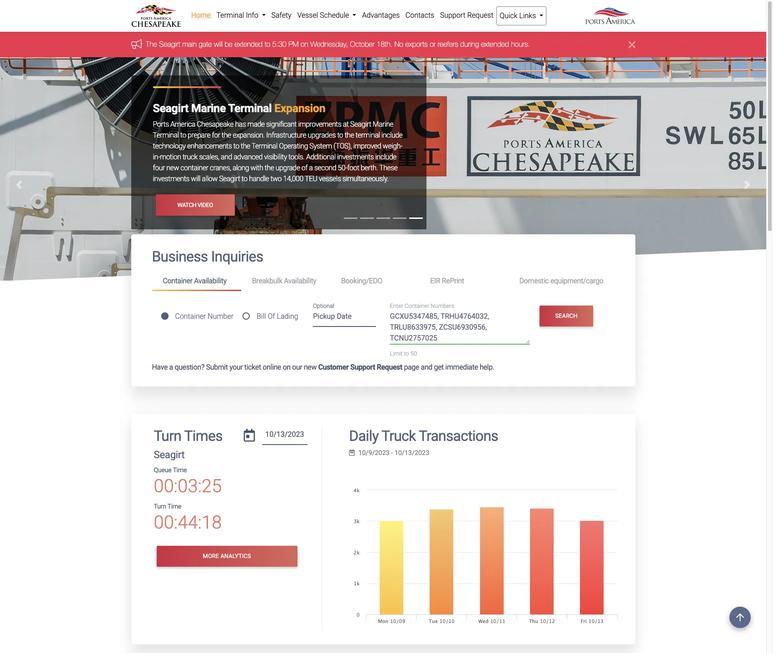 Task type: vqa. For each thing, say whether or not it's contained in the screenshot.
Baltimore
no



Task type: describe. For each thing, give the bounding box(es) containing it.
0 vertical spatial investments
[[337, 153, 374, 161]]

enter container numbers
[[390, 303, 454, 309]]

time for 00:44:18
[[167, 503, 181, 511]]

new inside main content
[[304, 363, 317, 371]]

expansion image
[[0, 57, 766, 388]]

info
[[246, 11, 258, 20]]

additional
[[306, 153, 336, 161]]

handle
[[249, 175, 269, 183]]

container availability
[[163, 277, 227, 285]]

operating
[[279, 142, 308, 151]]

00:44:18
[[154, 512, 222, 533]]

the
[[146, 40, 157, 48]]

ports america chesapeake has made significant improvements at seagirt marine terminal to                          prepare for the expansion. infrastructure upgrades to the terminal include technology                          enhancements to the terminal operating system (tos), improved weigh- in-motion truck scales,                          and advanced visibility tools. additional investments include four new container cranes,                          along with the upgrade of a second 50-foot berth. these investments will allow seagirt                          to handle two 14,000 teu vessels simultaneously.
[[153, 120, 403, 183]]

video
[[198, 202, 213, 208]]

safety
[[271, 11, 292, 20]]

these
[[379, 164, 398, 172]]

technology
[[153, 142, 186, 151]]

customer support request link
[[318, 363, 402, 371]]

seagirt inside main content
[[154, 449, 185, 461]]

reprint
[[442, 277, 464, 285]]

to inside main content
[[404, 350, 409, 357]]

lading
[[277, 312, 298, 321]]

watch video link
[[156, 195, 235, 216]]

breakbulk availability link
[[241, 273, 330, 290]]

be
[[225, 40, 232, 48]]

breakbulk
[[252, 277, 282, 285]]

advanced
[[234, 153, 263, 161]]

with
[[251, 164, 263, 172]]

request inside main content
[[377, 363, 402, 371]]

terminal info link
[[214, 6, 269, 25]]

the right for
[[222, 131, 231, 140]]

booking/edo link
[[330, 273, 419, 290]]

seagirt marine terminal expansion
[[153, 102, 325, 115]]

at
[[343, 120, 349, 129]]

booking/edo
[[341, 277, 382, 285]]

home link
[[188, 6, 214, 25]]

seagirt up terminal
[[350, 120, 371, 129]]

container availability link
[[152, 273, 241, 291]]

the up advanced
[[241, 142, 250, 151]]

second
[[314, 164, 336, 172]]

quick links link
[[496, 6, 547, 25]]

schedule
[[320, 11, 349, 20]]

simultaneously.
[[343, 175, 389, 183]]

wednesday,
[[310, 40, 348, 48]]

in-
[[153, 153, 160, 161]]

prepare
[[188, 131, 210, 140]]

gate
[[199, 40, 212, 48]]

00:03:25
[[154, 476, 222, 497]]

online
[[263, 363, 281, 371]]

to up (tos),
[[337, 131, 343, 140]]

bill of lading
[[257, 312, 298, 321]]

1 horizontal spatial request
[[467, 11, 494, 20]]

new inside ports america chesapeake has made significant improvements at seagirt marine terminal to                          prepare for the expansion. infrastructure upgrades to the terminal include technology                          enhancements to the terminal operating system (tos), improved weigh- in-motion truck scales,                          and advanced visibility tools. additional investments include four new container cranes,                          along with the upgrade of a second 50-foot berth. these investments will allow seagirt                          to handle two 14,000 teu vessels simultaneously.
[[166, 164, 179, 172]]

search button
[[540, 306, 593, 327]]

turn time 00:44:18
[[154, 503, 222, 533]]

turn for turn times
[[154, 427, 181, 445]]

along
[[233, 164, 249, 172]]

customer
[[318, 363, 349, 371]]

submit
[[206, 363, 228, 371]]

enhancements
[[187, 142, 232, 151]]

upgrades
[[308, 131, 336, 140]]

1 vertical spatial include
[[375, 153, 397, 161]]

to inside alert
[[264, 40, 270, 48]]

optional
[[313, 303, 334, 309]]

expansion.
[[233, 131, 265, 140]]

during
[[460, 40, 479, 48]]

ports
[[153, 120, 169, 129]]

vessels
[[319, 175, 341, 183]]

terminal left info at top left
[[216, 11, 244, 20]]

motion
[[160, 153, 181, 161]]

a inside main content
[[169, 363, 173, 371]]

of
[[268, 312, 275, 321]]

14,000
[[283, 175, 303, 183]]

inquiries
[[211, 248, 263, 266]]

significant
[[266, 120, 297, 129]]

breakbulk availability
[[252, 277, 316, 285]]

number
[[208, 312, 234, 321]]

improved
[[353, 142, 381, 151]]

domestic equipment/cargo
[[520, 277, 604, 285]]

eir reprint link
[[419, 273, 509, 290]]

quick
[[500, 11, 518, 20]]

close image
[[629, 39, 635, 50]]

for
[[212, 131, 220, 140]]

seagirt inside alert
[[159, 40, 180, 48]]

domestic
[[520, 277, 549, 285]]

1 vertical spatial investments
[[153, 175, 189, 183]]

0 vertical spatial include
[[381, 131, 403, 140]]

the seagirt main gate will be extended to 5:30 pm on wednesday, october 18th.  no exports or reefers during extended hours. alert
[[0, 32, 766, 57]]

infrastructure
[[266, 131, 306, 140]]

cranes,
[[210, 164, 231, 172]]

hours.
[[511, 40, 530, 48]]

advantages
[[362, 11, 400, 20]]

links
[[519, 11, 536, 20]]

1 extended from the left
[[234, 40, 262, 48]]

seagirt down cranes,
[[219, 175, 240, 183]]

transactions
[[419, 427, 498, 445]]

and inside main content
[[421, 363, 432, 371]]

go to top image
[[730, 607, 751, 628]]



Task type: locate. For each thing, give the bounding box(es) containing it.
1 horizontal spatial marine
[[373, 120, 393, 129]]

eir
[[430, 277, 440, 285]]

teu
[[305, 175, 317, 183]]

two
[[271, 175, 282, 183]]

1 horizontal spatial new
[[304, 363, 317, 371]]

equipment/cargo
[[550, 277, 604, 285]]

support inside main content
[[350, 363, 375, 371]]

on right "pm"
[[301, 40, 308, 48]]

seagirt right the
[[159, 40, 180, 48]]

1 horizontal spatial investments
[[337, 153, 374, 161]]

10/9/2023 - 10/13/2023
[[359, 449, 429, 457]]

0 horizontal spatial availability
[[194, 277, 227, 285]]

improvements
[[298, 120, 341, 129]]

Optional text field
[[313, 309, 376, 327]]

terminal info
[[216, 11, 260, 20]]

on left our
[[283, 363, 291, 371]]

support request link
[[437, 6, 496, 25]]

new down motion
[[166, 164, 179, 172]]

truck
[[382, 427, 416, 445]]

has
[[235, 120, 246, 129]]

availability right breakbulk
[[284, 277, 316, 285]]

terminal up visibility
[[252, 142, 278, 151]]

0 vertical spatial support
[[440, 11, 466, 20]]

advantages link
[[359, 6, 403, 25]]

0 vertical spatial new
[[166, 164, 179, 172]]

quick links
[[500, 11, 538, 20]]

visibility
[[264, 153, 287, 161]]

on inside alert
[[301, 40, 308, 48]]

none text field inside main content
[[262, 427, 308, 445]]

0 horizontal spatial on
[[283, 363, 291, 371]]

extended right during
[[481, 40, 509, 48]]

turn up queue
[[154, 427, 181, 445]]

to left 50
[[404, 350, 409, 357]]

limit
[[390, 350, 403, 357]]

main content containing 00:03:25
[[124, 235, 642, 653]]

2 extended from the left
[[481, 40, 509, 48]]

business inquiries
[[152, 248, 263, 266]]

0 vertical spatial and
[[221, 153, 232, 161]]

2 vertical spatial container
[[175, 312, 206, 321]]

a
[[309, 164, 313, 172], [169, 363, 173, 371]]

pm
[[288, 40, 299, 48]]

chesapeake
[[197, 120, 234, 129]]

0 horizontal spatial will
[[191, 175, 200, 183]]

0 vertical spatial marine
[[191, 102, 226, 115]]

to up advanced
[[233, 142, 239, 151]]

exports
[[405, 40, 428, 48]]

to left 5:30
[[264, 40, 270, 48]]

will inside alert
[[214, 40, 222, 48]]

or
[[430, 40, 436, 48]]

new
[[166, 164, 179, 172], [304, 363, 317, 371]]

container for container number
[[175, 312, 206, 321]]

container down business
[[163, 277, 193, 285]]

0 horizontal spatial request
[[377, 363, 402, 371]]

1 availability from the left
[[194, 277, 227, 285]]

and up cranes,
[[221, 153, 232, 161]]

investments up foot
[[337, 153, 374, 161]]

request down limit
[[377, 363, 402, 371]]

more analytics link
[[157, 546, 297, 567]]

terminal
[[356, 131, 380, 140]]

extended
[[234, 40, 262, 48], [481, 40, 509, 48]]

more
[[203, 553, 219, 560]]

container left number
[[175, 312, 206, 321]]

of
[[302, 164, 308, 172]]

availability for breakbulk availability
[[284, 277, 316, 285]]

50
[[411, 350, 417, 357]]

will left be
[[214, 40, 222, 48]]

marine up terminal
[[373, 120, 393, 129]]

0 horizontal spatial investments
[[153, 175, 189, 183]]

1 turn from the top
[[154, 427, 181, 445]]

turn for turn time 00:44:18
[[154, 503, 166, 511]]

extended right be
[[234, 40, 262, 48]]

0 vertical spatial on
[[301, 40, 308, 48]]

time inside turn time 00:44:18
[[167, 503, 181, 511]]

america
[[170, 120, 195, 129]]

the down at
[[345, 131, 354, 140]]

0 vertical spatial time
[[173, 467, 187, 474]]

1 horizontal spatial availability
[[284, 277, 316, 285]]

time inside queue time 00:03:25
[[173, 467, 187, 474]]

container right enter
[[405, 303, 429, 309]]

0 horizontal spatial marine
[[191, 102, 226, 115]]

18th.
[[377, 40, 392, 48]]

help.
[[480, 363, 495, 371]]

1 horizontal spatial on
[[301, 40, 308, 48]]

0 vertical spatial will
[[214, 40, 222, 48]]

will down container
[[191, 175, 200, 183]]

watch
[[177, 202, 196, 208]]

1 horizontal spatial extended
[[481, 40, 509, 48]]

container for container availability
[[163, 277, 193, 285]]

seagirt up ports
[[153, 102, 189, 115]]

to down america
[[180, 131, 186, 140]]

1 vertical spatial a
[[169, 363, 173, 371]]

question?
[[175, 363, 205, 371]]

support
[[440, 11, 466, 20], [350, 363, 375, 371]]

get
[[434, 363, 444, 371]]

on inside main content
[[283, 363, 291, 371]]

truck
[[183, 153, 198, 161]]

tools.
[[289, 153, 305, 161]]

analytics
[[221, 553, 251, 560]]

weigh-
[[383, 142, 402, 151]]

time right queue
[[173, 467, 187, 474]]

(tos),
[[334, 142, 352, 151]]

1 horizontal spatial support
[[440, 11, 466, 20]]

1 vertical spatial time
[[167, 503, 181, 511]]

system
[[309, 142, 332, 151]]

to
[[264, 40, 270, 48], [180, 131, 186, 140], [337, 131, 343, 140], [233, 142, 239, 151], [242, 175, 247, 183], [404, 350, 409, 357]]

time up 00:44:18
[[167, 503, 181, 511]]

0 vertical spatial a
[[309, 164, 313, 172]]

berth.
[[361, 164, 378, 172]]

turn up 00:44:18
[[154, 503, 166, 511]]

foot
[[347, 164, 359, 172]]

0 horizontal spatial extended
[[234, 40, 262, 48]]

None text field
[[262, 427, 308, 445]]

turn inside turn time 00:44:18
[[154, 503, 166, 511]]

have a question? submit your ticket online on our new customer support request page and get immediate help.
[[152, 363, 495, 371]]

terminal up made
[[228, 102, 272, 115]]

upgrade
[[276, 164, 300, 172]]

bill
[[257, 312, 266, 321]]

a right have at left
[[169, 363, 173, 371]]

the right with
[[265, 164, 274, 172]]

0 horizontal spatial a
[[169, 363, 173, 371]]

to down along
[[242, 175, 247, 183]]

1 vertical spatial and
[[421, 363, 432, 371]]

marine inside ports america chesapeake has made significant improvements at seagirt marine terminal to                          prepare for the expansion. infrastructure upgrades to the terminal include technology                          enhancements to the terminal operating system (tos), improved weigh- in-motion truck scales,                          and advanced visibility tools. additional investments include four new container cranes,                          along with the upgrade of a second 50-foot berth. these investments will allow seagirt                          to handle two 14,000 teu vessels simultaneously.
[[373, 120, 393, 129]]

will inside ports america chesapeake has made significant improvements at seagirt marine terminal to                          prepare for the expansion. infrastructure upgrades to the terminal include technology                          enhancements to the terminal operating system (tos), improved weigh- in-motion truck scales,                          and advanced visibility tools. additional investments include four new container cranes,                          along with the upgrade of a second 50-foot berth. these investments will allow seagirt                          to handle two 14,000 teu vessels simultaneously.
[[191, 175, 200, 183]]

0 horizontal spatial and
[[221, 153, 232, 161]]

the seagirt main gate will be extended to 5:30 pm on wednesday, october 18th.  no exports or reefers during extended hours. link
[[146, 40, 530, 48]]

vessel schedule link
[[294, 6, 359, 25]]

a right of in the top of the page
[[309, 164, 313, 172]]

ticket
[[244, 363, 261, 371]]

0 horizontal spatial new
[[166, 164, 179, 172]]

request left quick
[[467, 11, 494, 20]]

calendar day image
[[244, 429, 255, 442]]

search
[[555, 313, 578, 319]]

main content
[[124, 235, 642, 653]]

your
[[230, 363, 243, 371]]

container
[[181, 164, 208, 172]]

1 vertical spatial new
[[304, 363, 317, 371]]

1 vertical spatial will
[[191, 175, 200, 183]]

10/9/2023
[[359, 449, 390, 457]]

marine up "chesapeake"
[[191, 102, 226, 115]]

investments
[[337, 153, 374, 161], [153, 175, 189, 183]]

container number
[[175, 312, 234, 321]]

0 vertical spatial container
[[163, 277, 193, 285]]

and left get
[[421, 363, 432, 371]]

1 vertical spatial request
[[377, 363, 402, 371]]

1 horizontal spatial and
[[421, 363, 432, 371]]

bullhorn image
[[131, 39, 146, 49]]

will
[[214, 40, 222, 48], [191, 175, 200, 183]]

0 vertical spatial request
[[467, 11, 494, 20]]

container
[[163, 277, 193, 285], [405, 303, 429, 309], [175, 312, 206, 321]]

expansion
[[274, 102, 325, 115]]

1 horizontal spatial a
[[309, 164, 313, 172]]

times
[[184, 427, 223, 445]]

1 vertical spatial turn
[[154, 503, 166, 511]]

daily truck transactions
[[349, 427, 498, 445]]

1 vertical spatial on
[[283, 363, 291, 371]]

1 vertical spatial marine
[[373, 120, 393, 129]]

0 vertical spatial turn
[[154, 427, 181, 445]]

1 horizontal spatial will
[[214, 40, 222, 48]]

1 vertical spatial support
[[350, 363, 375, 371]]

terminal up "technology"
[[153, 131, 179, 140]]

Enter Container Numbers text field
[[390, 311, 530, 345]]

calendar week image
[[349, 450, 355, 456]]

-
[[391, 449, 393, 457]]

and inside ports america chesapeake has made significant improvements at seagirt marine terminal to                          prepare for the expansion. infrastructure upgrades to the terminal include technology                          enhancements to the terminal operating system (tos), improved weigh- in-motion truck scales,                          and advanced visibility tools. additional investments include four new container cranes,                          along with the upgrade of a second 50-foot berth. these investments will allow seagirt                          to handle two 14,000 teu vessels simultaneously.
[[221, 153, 232, 161]]

0 horizontal spatial support
[[350, 363, 375, 371]]

include up weigh-
[[381, 131, 403, 140]]

support right customer
[[350, 363, 375, 371]]

on
[[301, 40, 308, 48], [283, 363, 291, 371]]

a inside ports america chesapeake has made significant improvements at seagirt marine terminal to                          prepare for the expansion. infrastructure upgrades to the terminal include technology                          enhancements to the terminal operating system (tos), improved weigh- in-motion truck scales,                          and advanced visibility tools. additional investments include four new container cranes,                          along with the upgrade of a second 50-foot berth. these investments will allow seagirt                          to handle two 14,000 teu vessels simultaneously.
[[309, 164, 313, 172]]

investments down four
[[153, 175, 189, 183]]

queue
[[154, 467, 172, 474]]

support up reefers
[[440, 11, 466, 20]]

safety link
[[269, 6, 294, 25]]

availability down business inquiries
[[194, 277, 227, 285]]

1 vertical spatial container
[[405, 303, 429, 309]]

2 turn from the top
[[154, 503, 166, 511]]

watch video
[[177, 202, 213, 208]]

numbers
[[431, 303, 454, 309]]

the seagirt main gate will be extended to 5:30 pm on wednesday, october 18th.  no exports or reefers during extended hours.
[[146, 40, 530, 48]]

2 availability from the left
[[284, 277, 316, 285]]

and
[[221, 153, 232, 161], [421, 363, 432, 371]]

include up these
[[375, 153, 397, 161]]

5:30
[[272, 40, 286, 48]]

new right our
[[304, 363, 317, 371]]

time for 00:03:25
[[173, 467, 187, 474]]

seagirt up queue
[[154, 449, 185, 461]]

have
[[152, 363, 168, 371]]

availability for container availability
[[194, 277, 227, 285]]



